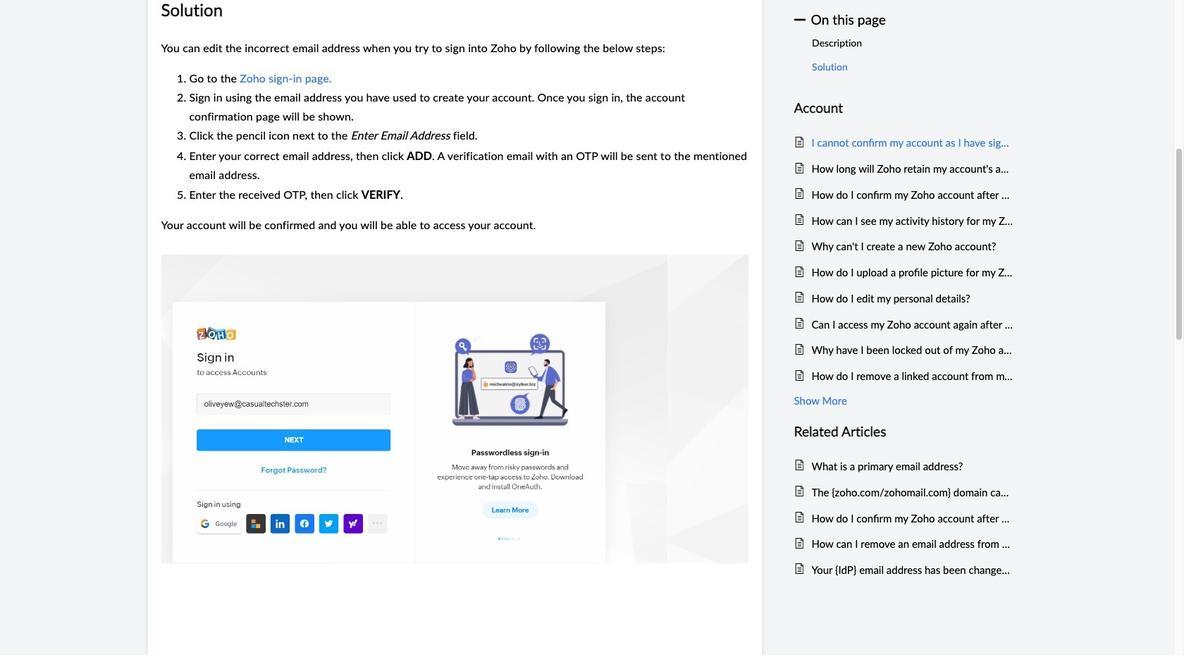 Task type: locate. For each thing, give the bounding box(es) containing it.
heading
[[795, 98, 1014, 119], [795, 421, 1014, 443]]

1 heading from the top
[[795, 98, 1014, 119]]

1 vertical spatial heading
[[795, 421, 1014, 443]]

2 heading from the top
[[795, 421, 1014, 443]]

0 vertical spatial heading
[[795, 98, 1014, 119]]



Task type: describe. For each thing, give the bounding box(es) containing it.
a gif showing how to edit the email address that is registered incorrectly. image
[[161, 254, 749, 564]]



Task type: vqa. For each thing, say whether or not it's contained in the screenshot.
a gif showing how to edit the email address that is registered incorrectly. image
yes



